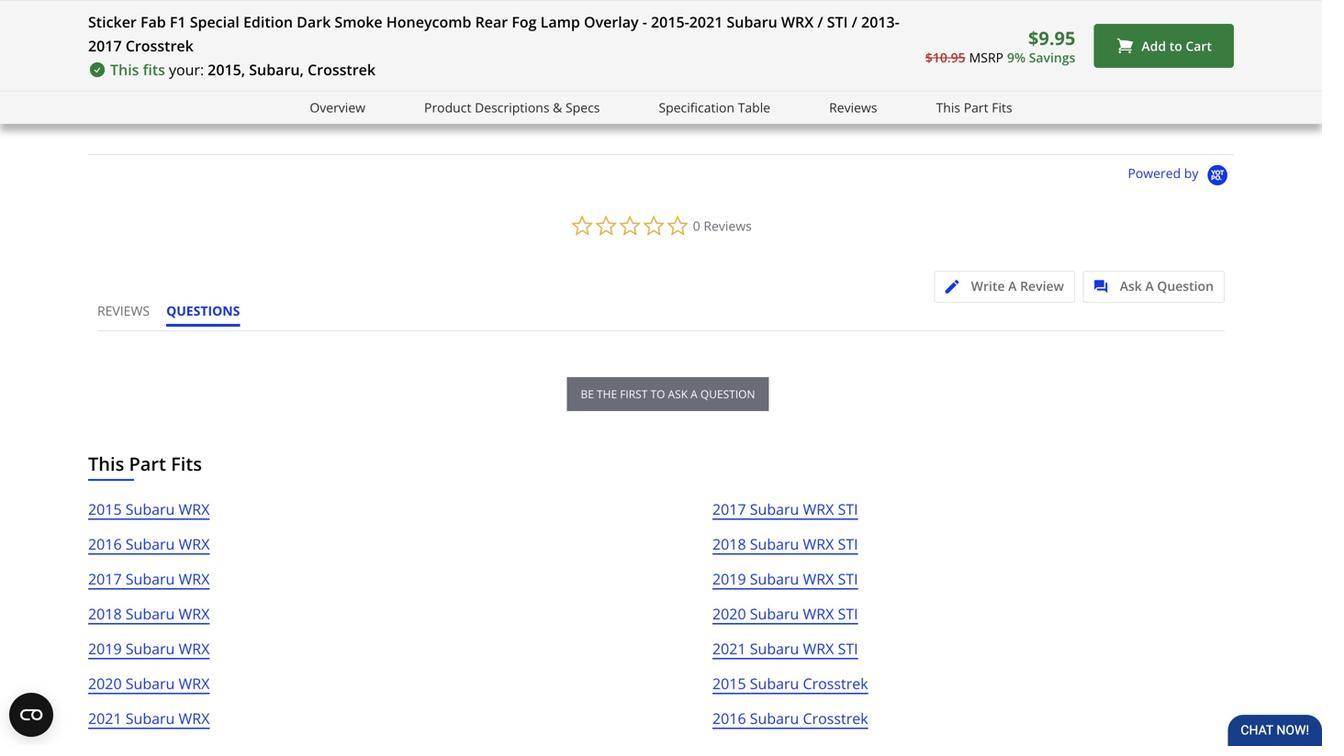 Task type: describe. For each thing, give the bounding box(es) containing it.
2018 subaru wrx link
[[88, 602, 210, 637]]

0 vertical spatial to
[[1169, 37, 1182, 54]]

2017 for 2017 subaru wrx sti
[[712, 499, 746, 519]]

0 horizontal spatial to
[[650, 387, 665, 402]]

&
[[553, 99, 562, 116]]

2021 subaru wrx
[[88, 709, 210, 728]]

2015 subaru wrx link
[[88, 498, 210, 532]]

6 star image from the left
[[707, 96, 721, 110]]

subispeed
[[1017, 78, 1076, 95]]

ask
[[1120, 277, 1142, 295]]

smoke
[[335, 12, 382, 32]]

subispeed facelift jdm style drl +... link
[[1017, 0, 1219, 95]]

2016 for 2016 subaru wrx
[[88, 534, 122, 554]]

5 star image from the left
[[545, 96, 558, 110]]

11 star image from the left
[[869, 96, 883, 110]]

fumoto quick engine oil drain valve... link
[[314, 0, 526, 95]]

8 total reviews element
[[490, 95, 636, 110]]

sti for 2020 subaru wrx sti
[[838, 604, 858, 624]]

questions
[[166, 302, 240, 319]]

add to cart button
[[1094, 24, 1234, 68]]

2021 for 2021 subaru wrx
[[88, 709, 122, 728]]

wrx for 2021 subaru wrx
[[179, 709, 210, 728]]

ngk
[[666, 78, 691, 95]]

first
[[620, 387, 648, 402]]

2015 subaru crosstrek link
[[712, 672, 868, 707]]

2021 subaru wrx link
[[88, 707, 210, 742]]

reviews
[[97, 302, 150, 319]]

sticker
[[88, 12, 137, 32]]

fits
[[143, 60, 165, 79]]

2018 for 2018 subaru wrx sti
[[712, 534, 746, 554]]

koyo aluminum racing link
[[1193, 0, 1322, 95]]

filter
[[581, 78, 609, 95]]

1 vertical spatial -
[[612, 78, 616, 95]]

n/a link
[[841, 0, 988, 95]]

iridium
[[727, 78, 767, 95]]

wrx for 2016 subaru wrx
[[179, 534, 210, 554]]

2017 for 2017 subaru wrx
[[88, 569, 122, 589]]

2021 for 2021 subaru wrx sti
[[712, 639, 746, 659]]

wrx inside the sticker fab f1 special edition dark smoke honeycomb rear fog lamp overlay - 2015-2021 subaru wrx / sti / 2013- 2017 crosstrek
[[781, 12, 814, 32]]

specification table
[[659, 99, 770, 116]]

stock
[[770, 78, 800, 95]]

4 star image from the left
[[517, 96, 531, 110]]

0 horizontal spatial reviews
[[704, 217, 752, 235]]

f1
[[170, 12, 186, 32]]

sticker fab f1 special edition dark smoke honeycomb rear fog lamp overlay - 2015-2021 subaru wrx / sti / 2013- 2017 crosstrek
[[88, 12, 900, 56]]

this fits your: 2015, subaru, crosstrek
[[110, 60, 376, 79]]

2 vertical spatial this
[[88, 451, 124, 476]]

3 star image from the left
[[490, 96, 503, 110]]

engine
[[395, 78, 432, 95]]

subaru inside the sticker fab f1 special edition dark smoke honeycomb rear fog lamp overlay - 2015-2021 subaru wrx / sti / 2013- 2017 crosstrek
[[727, 12, 777, 32]]

subaru for 2016 subaru crosstrek
[[750, 709, 799, 728]]

write no frame image
[[945, 280, 968, 294]]

add
[[1142, 37, 1166, 54]]

- inside the sticker fab f1 special edition dark smoke honeycomb rear fog lamp overlay - 2015-2021 subaru wrx / sti / 2013- 2017 crosstrek
[[642, 12, 647, 32]]

+...
[[1202, 78, 1219, 95]]

2018 for 2018 subaru wrx
[[88, 604, 122, 624]]

wrx for 2021 subaru wrx sti
[[803, 639, 834, 659]]

fumoto
[[314, 78, 357, 95]]

7 total reviews element
[[314, 95, 461, 110]]

a
[[691, 387, 698, 402]]

quick
[[360, 78, 391, 95]]

1 vertical spatial part
[[129, 451, 166, 476]]

8 star image from the left
[[721, 96, 734, 110]]

$10.95
[[925, 48, 966, 66]]

subaru for 2017 subaru wrx sti
[[750, 499, 799, 519]]

be the first to ask a question
[[581, 387, 755, 402]]

2015 for 2015 subaru crosstrek
[[712, 674, 746, 694]]

subaru oem oil filter - 2015+ wrx
[[490, 78, 681, 95]]

expreme
[[175, 78, 225, 95]]

titantium
[[241, 78, 294, 95]]

heat
[[803, 78, 829, 95]]

2021 subaru wrx sti
[[712, 639, 858, 659]]

lamp
[[540, 12, 580, 32]]

tab list containing reviews
[[97, 302, 256, 331]]

2021 subaru wrx sti link
[[712, 637, 858, 672]]

2020 subaru wrx sti
[[712, 604, 858, 624]]

product descriptions & specs link
[[424, 97, 600, 118]]

1 total reviews element
[[666, 95, 812, 110]]

subaru for 2021 subaru wrx
[[126, 709, 175, 728]]

style
[[1148, 78, 1174, 95]]

crosstrek inside the sticker fab f1 special edition dark smoke honeycomb rear fog lamp overlay - 2015-2021 subaru wrx / sti / 2013- 2017 crosstrek
[[126, 36, 193, 56]]

powered by link
[[1128, 164, 1234, 187]]

add to cart
[[1142, 37, 1212, 54]]

2020 subaru wrx link
[[88, 672, 210, 707]]

drain
[[454, 78, 484, 95]]

crosstrek up 2016 subaru crosstrek at the right of page
[[803, 674, 868, 694]]

racing
[[1285, 78, 1321, 95]]

subaru for 2017 subaru wrx
[[126, 569, 175, 589]]

your:
[[169, 60, 204, 79]]

1 horizontal spatial this part fits
[[936, 99, 1012, 116]]

oil inside the subaru oem oil filter - 2015+ wrx link
[[562, 78, 578, 95]]

4 star image from the left
[[531, 96, 545, 110]]

6 star image from the left
[[666, 96, 679, 110]]

special
[[190, 12, 239, 32]]

2019 for 2019 subaru wrx sti
[[712, 569, 746, 589]]

jdm
[[1122, 78, 1144, 95]]

subaru for 2020 subaru wrx
[[126, 674, 175, 694]]

2018 subaru wrx sti
[[712, 534, 858, 554]]

2019 for 2019 subaru wrx
[[88, 639, 122, 659]]

the
[[597, 387, 617, 402]]

0 vertical spatial this
[[110, 60, 139, 79]]

dark
[[297, 12, 331, 32]]

subaru oem oil filter - 2015+ wrx link
[[490, 0, 681, 95]]

2019 subaru wrx sti
[[712, 569, 858, 589]]

drl
[[1177, 78, 1199, 95]]

overlay
[[584, 12, 639, 32]]

2015 subaru crosstrek
[[712, 674, 868, 694]]

back...
[[320, 78, 355, 95]]

subaru for 2015 subaru crosstrek
[[750, 674, 799, 694]]

specs
[[566, 99, 600, 116]]

9%
[[1007, 48, 1026, 66]]

table
[[738, 99, 770, 116]]

wrx for 2018 subaru wrx
[[179, 604, 210, 624]]

0 horizontal spatial fits
[[171, 451, 202, 476]]

2017 subaru wrx link
[[88, 567, 210, 602]]

rear
[[475, 12, 508, 32]]

10 star image from the left
[[855, 96, 869, 110]]

(8)
[[558, 95, 571, 110]]

1 star image from the left
[[314, 96, 327, 110]]

subaru up product descriptions & specs
[[490, 78, 530, 95]]

write a review
[[971, 277, 1064, 295]]

1 horizontal spatial fits
[[992, 99, 1012, 116]]

sti for 2018 subaru wrx sti
[[838, 534, 858, 554]]

tomei expreme ti titantium cat-back... link
[[138, 0, 355, 95]]



Task type: locate. For each thing, give the bounding box(es) containing it.
1 horizontal spatial -
[[642, 12, 647, 32]]

0 vertical spatial 2015
[[88, 499, 122, 519]]

0 vertical spatial 2016
[[88, 534, 122, 554]]

2016 down 2015 subaru wrx link
[[88, 534, 122, 554]]

0 horizontal spatial -
[[612, 78, 616, 95]]

9 star image from the left
[[841, 96, 855, 110]]

subaru,
[[249, 60, 304, 79]]

sti for 2021 subaru wrx sti
[[838, 639, 858, 659]]

2017 up 2018 subaru wrx sti at the right
[[712, 499, 746, 519]]

sti for 2017 subaru wrx sti
[[838, 499, 858, 519]]

by
[[1184, 164, 1198, 182]]

2020 for 2020 subaru wrx sti
[[712, 604, 746, 624]]

star image
[[314, 96, 327, 110], [341, 96, 355, 110], [490, 96, 503, 110], [531, 96, 545, 110], [679, 96, 693, 110], [707, 96, 721, 110]]

star image down cat-
[[314, 96, 327, 110]]

2021 down 2020 subaru wrx sti link
[[712, 639, 746, 659]]

a
[[1008, 277, 1017, 295], [1145, 277, 1154, 295]]

1 horizontal spatial 2015
[[712, 674, 746, 694]]

2017 inside the sticker fab f1 special edition dark smoke honeycomb rear fog lamp overlay - 2015-2021 subaru wrx / sti / 2013- 2017 crosstrek
[[88, 36, 122, 56]]

subaru for 2016 subaru wrx
[[126, 534, 175, 554]]

sti down 2018 subaru wrx sti link on the right bottom of page
[[838, 569, 858, 589]]

cart
[[1186, 37, 1212, 54]]

range...
[[832, 78, 876, 95]]

part up "2015 subaru wrx"
[[129, 451, 166, 476]]

a for ask
[[1145, 277, 1154, 295]]

crosstrek down 2015 subaru crosstrek link
[[803, 709, 868, 728]]

0 vertical spatial -
[[642, 12, 647, 32]]

2018 inside 'link'
[[88, 604, 122, 624]]

1 vertical spatial 2017
[[712, 499, 746, 519]]

fits up "2015 subaru wrx"
[[171, 451, 202, 476]]

- right the "filter"
[[612, 78, 616, 95]]

0 horizontal spatial a
[[1008, 277, 1017, 295]]

sti up '2015 subaru crosstrek'
[[838, 639, 858, 659]]

2016 for 2016 subaru crosstrek
[[712, 709, 746, 728]]

powered by
[[1128, 164, 1202, 182]]

2015 down 2021 subaru wrx sti link
[[712, 674, 746, 694]]

crosstrek up fits
[[126, 36, 193, 56]]

2018 subaru wrx
[[88, 604, 210, 624]]

sti down "2019 subaru wrx sti" link at right
[[838, 604, 858, 624]]

2016 inside 2016 subaru crosstrek link
[[712, 709, 746, 728]]

ngk laser iridium stock heat range... link
[[666, 0, 876, 95]]

1 vertical spatial 2020
[[88, 674, 122, 694]]

ask a question
[[1120, 277, 1214, 295]]

wrx down 2016 subaru wrx "link"
[[179, 569, 210, 589]]

subaru for 2019 subaru wrx sti
[[750, 569, 799, 589]]

2021 inside the sticker fab f1 special edition dark smoke honeycomb rear fog lamp overlay - 2015-2021 subaru wrx / sti / 2013- 2017 crosstrek
[[689, 12, 723, 32]]

0
[[693, 217, 700, 235]]

ngk laser iridium stock heat range...
[[666, 78, 876, 95]]

star image down oem
[[531, 96, 545, 110]]

star image down back...
[[341, 96, 355, 110]]

sti down 2017 subaru wrx sti link
[[838, 534, 858, 554]]

2 star image from the left
[[341, 96, 355, 110]]

subaru down 2016 subaru wrx "link"
[[126, 569, 175, 589]]

0 horizontal spatial /
[[817, 12, 823, 32]]

wrx down 2020 subaru wrx "link"
[[179, 709, 210, 728]]

2017 subaru wrx
[[88, 569, 210, 589]]

this part fits up "2015 subaru wrx"
[[88, 451, 202, 476]]

2 vertical spatial 2021
[[88, 709, 122, 728]]

2020 inside "link"
[[88, 674, 122, 694]]

cat-
[[297, 78, 320, 95]]

wrx down the 2017 subaru wrx link
[[179, 604, 210, 624]]

0 horizontal spatial oil
[[435, 78, 450, 95]]

0 reviews
[[693, 217, 752, 235]]

overview link
[[310, 97, 365, 118]]

write a review button
[[934, 271, 1075, 303]]

0 horizontal spatial this part fits
[[88, 451, 202, 476]]

edition
[[243, 12, 293, 32]]

1 vertical spatial 2018
[[88, 604, 122, 624]]

fits
[[992, 99, 1012, 116], [171, 451, 202, 476]]

wrx down 2018 subaru wrx sti link on the right bottom of page
[[803, 569, 834, 589]]

a right write
[[1008, 277, 1017, 295]]

2016 down 2015 subaru crosstrek link
[[712, 709, 746, 728]]

1 star image from the left
[[327, 96, 341, 110]]

subaru down 2019 subaru wrx link
[[126, 674, 175, 694]]

2017 down 2016 subaru wrx "link"
[[88, 569, 122, 589]]

part
[[964, 99, 988, 116], [129, 451, 166, 476]]

2016 subaru wrx
[[88, 534, 210, 554]]

0 vertical spatial reviews
[[829, 99, 877, 116]]

to left ask
[[650, 387, 665, 402]]

star image down laser
[[707, 96, 721, 110]]

this up "2015 subaru wrx"
[[88, 451, 124, 476]]

product
[[424, 99, 471, 116]]

0 horizontal spatial part
[[129, 451, 166, 476]]

2020
[[712, 604, 746, 624], [88, 674, 122, 694]]

review
[[1020, 277, 1064, 295]]

subaru down 2018 subaru wrx sti link on the right bottom of page
[[750, 569, 799, 589]]

product descriptions & specs
[[424, 99, 600, 116]]

wrx right 2015+
[[656, 78, 681, 95]]

subaru down the 2017 subaru wrx link
[[126, 604, 175, 624]]

5 star image from the left
[[679, 96, 693, 110]]

dialog image
[[1094, 280, 1117, 294]]

(1)
[[734, 95, 747, 110]]

1 vertical spatial reviews
[[704, 217, 752, 235]]

powered
[[1128, 164, 1181, 182]]

2019 down 2018 subaru wrx 'link'
[[88, 639, 122, 659]]

subaru up 2016 subaru wrx at the left bottom of the page
[[126, 499, 175, 519]]

11 total reviews element
[[841, 95, 988, 110]]

0 vertical spatial part
[[964, 99, 988, 116]]

reviews
[[829, 99, 877, 116], [704, 217, 752, 235]]

reviews right 0
[[704, 217, 752, 235]]

subaru for 2018 subaru wrx
[[126, 604, 175, 624]]

sti inside the sticker fab f1 special edition dark smoke honeycomb rear fog lamp overlay - 2015-2021 subaru wrx / sti / 2013- 2017 crosstrek
[[827, 12, 848, 32]]

wrx for 2015 subaru wrx
[[179, 499, 210, 519]]

a inside 'dropdown button'
[[1145, 277, 1154, 295]]

2015 subaru wrx
[[88, 499, 210, 519]]

- left 2015-
[[642, 12, 647, 32]]

2019 down 2018 subaru wrx sti link on the right bottom of page
[[712, 569, 746, 589]]

write
[[971, 277, 1005, 295]]

1 / from the left
[[817, 12, 823, 32]]

oem
[[533, 78, 559, 95]]

7 star image from the left
[[693, 96, 707, 110]]

wrx down 2020 subaru wrx sti link
[[803, 639, 834, 659]]

1 vertical spatial fits
[[171, 451, 202, 476]]

0 vertical spatial 2017
[[88, 36, 122, 56]]

0 vertical spatial 2021
[[689, 12, 723, 32]]

this down $10.95
[[936, 99, 960, 116]]

0 horizontal spatial 2019
[[88, 639, 122, 659]]

2015 for 2015 subaru wrx
[[88, 499, 122, 519]]

this
[[110, 60, 139, 79], [936, 99, 960, 116], [88, 451, 124, 476]]

oil up product
[[435, 78, 450, 95]]

1 vertical spatial 2019
[[88, 639, 122, 659]]

koyo
[[1193, 78, 1221, 95]]

this left fits
[[110, 60, 139, 79]]

2015
[[88, 499, 122, 519], [712, 674, 746, 694]]

aluminum
[[1224, 78, 1282, 95]]

a for write
[[1008, 277, 1017, 295]]

0 vertical spatial 2020
[[712, 604, 746, 624]]

sti left 2013-
[[827, 12, 848, 32]]

star image
[[327, 96, 341, 110], [355, 96, 369, 110], [503, 96, 517, 110], [517, 96, 531, 110], [545, 96, 558, 110], [666, 96, 679, 110], [693, 96, 707, 110], [721, 96, 734, 110], [841, 96, 855, 110], [855, 96, 869, 110], [869, 96, 883, 110]]

2015,
[[208, 60, 245, 79]]

1 horizontal spatial to
[[1169, 37, 1182, 54]]

2020 down 2019 subaru wrx link
[[88, 674, 122, 694]]

sti up 2018 subaru wrx sti at the right
[[838, 499, 858, 519]]

wrx down "2019 subaru wrx sti" link at right
[[803, 604, 834, 624]]

2018 down 2017 subaru wrx sti link
[[712, 534, 746, 554]]

0 vertical spatial this part fits
[[936, 99, 1012, 116]]

be
[[581, 387, 594, 402]]

subaru down 2015 subaru crosstrek link
[[750, 709, 799, 728]]

question
[[1157, 277, 1214, 295]]

subaru for 2020 subaru wrx sti
[[750, 604, 799, 624]]

fog
[[512, 12, 537, 32]]

a inside dropdown button
[[1008, 277, 1017, 295]]

2020 for 2020 subaru wrx
[[88, 674, 122, 694]]

2021 up laser
[[689, 12, 723, 32]]

part down msrp
[[964, 99, 988, 116]]

2 oil from the left
[[562, 78, 578, 95]]

this part fits down msrp
[[936, 99, 1012, 116]]

subaru down 2020 subaru wrx sti link
[[750, 639, 799, 659]]

open widget image
[[9, 693, 53, 737]]

2017 down sticker
[[88, 36, 122, 56]]

2 a from the left
[[1145, 277, 1154, 295]]

msrp
[[969, 48, 1003, 66]]

1 horizontal spatial 2020
[[712, 604, 746, 624]]

2 vertical spatial 2017
[[88, 569, 122, 589]]

2019 subaru wrx sti link
[[712, 567, 858, 602]]

subaru up iridium
[[727, 12, 777, 32]]

crosstrek up overview
[[308, 60, 376, 79]]

subaru down "2019 subaru wrx sti" link at right
[[750, 604, 799, 624]]

tab list
[[97, 302, 256, 331]]

0 horizontal spatial 2018
[[88, 604, 122, 624]]

wrx down 2018 subaru wrx 'link'
[[179, 639, 210, 659]]

sti
[[827, 12, 848, 32], [838, 499, 858, 519], [838, 534, 858, 554], [838, 569, 858, 589], [838, 604, 858, 624], [838, 639, 858, 659]]

facelift
[[1079, 78, 1119, 95]]

0 vertical spatial fits
[[992, 99, 1012, 116]]

2021
[[689, 12, 723, 32], [712, 639, 746, 659], [88, 709, 122, 728]]

1 oil from the left
[[435, 78, 450, 95]]

wrx for 2018 subaru wrx sti
[[803, 534, 834, 554]]

1 horizontal spatial a
[[1145, 277, 1154, 295]]

3 star image from the left
[[503, 96, 517, 110]]

2015 inside 2015 subaru wrx link
[[88, 499, 122, 519]]

1 horizontal spatial 2016
[[712, 709, 746, 728]]

2020 down "2019 subaru wrx sti" link at right
[[712, 604, 746, 624]]

2016 subaru crosstrek link
[[712, 707, 868, 742]]

2016 inside 2016 subaru wrx "link"
[[88, 534, 122, 554]]

1 vertical spatial this part fits
[[88, 451, 202, 476]]

overview
[[310, 99, 365, 116]]

subaru for 2015 subaru wrx
[[126, 499, 175, 519]]

1 vertical spatial 2015
[[712, 674, 746, 694]]

1 vertical spatial 2021
[[712, 639, 746, 659]]

subaru down 2017 subaru wrx sti link
[[750, 534, 799, 554]]

0 vertical spatial 2018
[[712, 534, 746, 554]]

1 vertical spatial to
[[650, 387, 665, 402]]

subaru for 2021 subaru wrx sti
[[750, 639, 799, 659]]

1 horizontal spatial /
[[852, 12, 857, 32]]

2019 subaru wrx link
[[88, 637, 210, 672]]

subaru down 2020 subaru wrx "link"
[[126, 709, 175, 728]]

to right add
[[1169, 37, 1182, 54]]

fits down 9%
[[992, 99, 1012, 116]]

sti for 2019 subaru wrx sti
[[838, 569, 858, 589]]

1 horizontal spatial 2019
[[712, 569, 746, 589]]

wrx for 2017 subaru wrx sti
[[803, 499, 834, 519]]

ask
[[668, 387, 688, 402]]

oil right oem
[[562, 78, 578, 95]]

wrx down 2017 subaru wrx sti link
[[803, 534, 834, 554]]

subaru up 2018 subaru wrx sti at the right
[[750, 499, 799, 519]]

wrx up 2016 subaru wrx at the left bottom of the page
[[179, 499, 210, 519]]

1 horizontal spatial part
[[964, 99, 988, 116]]

subaru down 2018 subaru wrx 'link'
[[126, 639, 175, 659]]

fumoto quick engine oil drain valve...
[[314, 78, 526, 95]]

wrx down 2019 subaru wrx link
[[179, 674, 210, 694]]

wrx down 2015 subaru wrx link
[[179, 534, 210, 554]]

2015+
[[619, 78, 653, 95]]

this part fits
[[936, 99, 1012, 116], [88, 451, 202, 476]]

2015 inside 2015 subaru crosstrek link
[[712, 674, 746, 694]]

2017
[[88, 36, 122, 56], [712, 499, 746, 519], [88, 569, 122, 589]]

ti
[[228, 78, 238, 95]]

$9.95 $10.95 msrp 9% savings
[[925, 25, 1075, 66]]

specification
[[659, 99, 735, 116]]

0 horizontal spatial 2015
[[88, 499, 122, 519]]

descriptions
[[475, 99, 549, 116]]

wrx up the stock
[[781, 12, 814, 32]]

1 vertical spatial this
[[936, 99, 960, 116]]

star image down ngk
[[679, 96, 693, 110]]

2021 down 2020 subaru wrx "link"
[[88, 709, 122, 728]]

-
[[642, 12, 647, 32], [612, 78, 616, 95]]

wrx up 2018 subaru wrx sti at the right
[[803, 499, 834, 519]]

2 star image from the left
[[355, 96, 369, 110]]

honeycomb
[[386, 12, 471, 32]]

be the first to ask a question button
[[567, 377, 769, 411]]

reviews down range... at the top of the page
[[829, 99, 877, 116]]

subaru down 2021 subaru wrx sti link
[[750, 674, 799, 694]]

wrx for 2020 subaru wrx sti
[[803, 604, 834, 624]]

wrx inside 'link'
[[179, 604, 210, 624]]

1 vertical spatial 2016
[[712, 709, 746, 728]]

specification table link
[[659, 97, 770, 118]]

n/a
[[841, 78, 862, 95]]

2018
[[712, 534, 746, 554], [88, 604, 122, 624]]

1 horizontal spatial reviews
[[829, 99, 877, 116]]

ask a question button
[[1083, 271, 1225, 303]]

star image down valve...
[[490, 96, 503, 110]]

subaru for 2019 subaru wrx
[[126, 639, 175, 659]]

0 vertical spatial 2019
[[712, 569, 746, 589]]

1 horizontal spatial 2018
[[712, 534, 746, 554]]

oil inside 'fumoto quick engine oil drain valve...' link
[[435, 78, 450, 95]]

wrx for 2019 subaru wrx sti
[[803, 569, 834, 589]]

wrx
[[781, 12, 814, 32], [656, 78, 681, 95], [179, 499, 210, 519], [803, 499, 834, 519], [179, 534, 210, 554], [803, 534, 834, 554], [179, 569, 210, 589], [803, 569, 834, 589], [179, 604, 210, 624], [803, 604, 834, 624], [179, 639, 210, 659], [803, 639, 834, 659], [179, 674, 210, 694], [179, 709, 210, 728]]

valve...
[[487, 78, 526, 95]]

0 horizontal spatial 2020
[[88, 674, 122, 694]]

2018 down the 2017 subaru wrx link
[[88, 604, 122, 624]]

koyo aluminum racing 
[[1193, 78, 1322, 95]]

subaru down 2015 subaru wrx link
[[126, 534, 175, 554]]

2013-
[[861, 12, 900, 32]]

subispeed facelift jdm style drl +...
[[1017, 78, 1219, 95]]

subaru for 2018 subaru wrx sti
[[750, 534, 799, 554]]

wrx for 2019 subaru wrx
[[179, 639, 210, 659]]

wrx for 2020 subaru wrx
[[179, 674, 210, 694]]

2019 subaru wrx
[[88, 639, 210, 659]]

2015 up 2016 subaru wrx at the left bottom of the page
[[88, 499, 122, 519]]

wrx for 2017 subaru wrx
[[179, 569, 210, 589]]

a right ask
[[1145, 277, 1154, 295]]

subaru inside 'link'
[[126, 604, 175, 624]]

1 a from the left
[[1008, 277, 1017, 295]]

0 horizontal spatial 2016
[[88, 534, 122, 554]]

2020 subaru wrx sti link
[[712, 602, 858, 637]]

2 / from the left
[[852, 12, 857, 32]]

1 horizontal spatial oil
[[562, 78, 578, 95]]



Task type: vqa. For each thing, say whether or not it's contained in the screenshot.
a subaru forester Thumbnail Image
no



